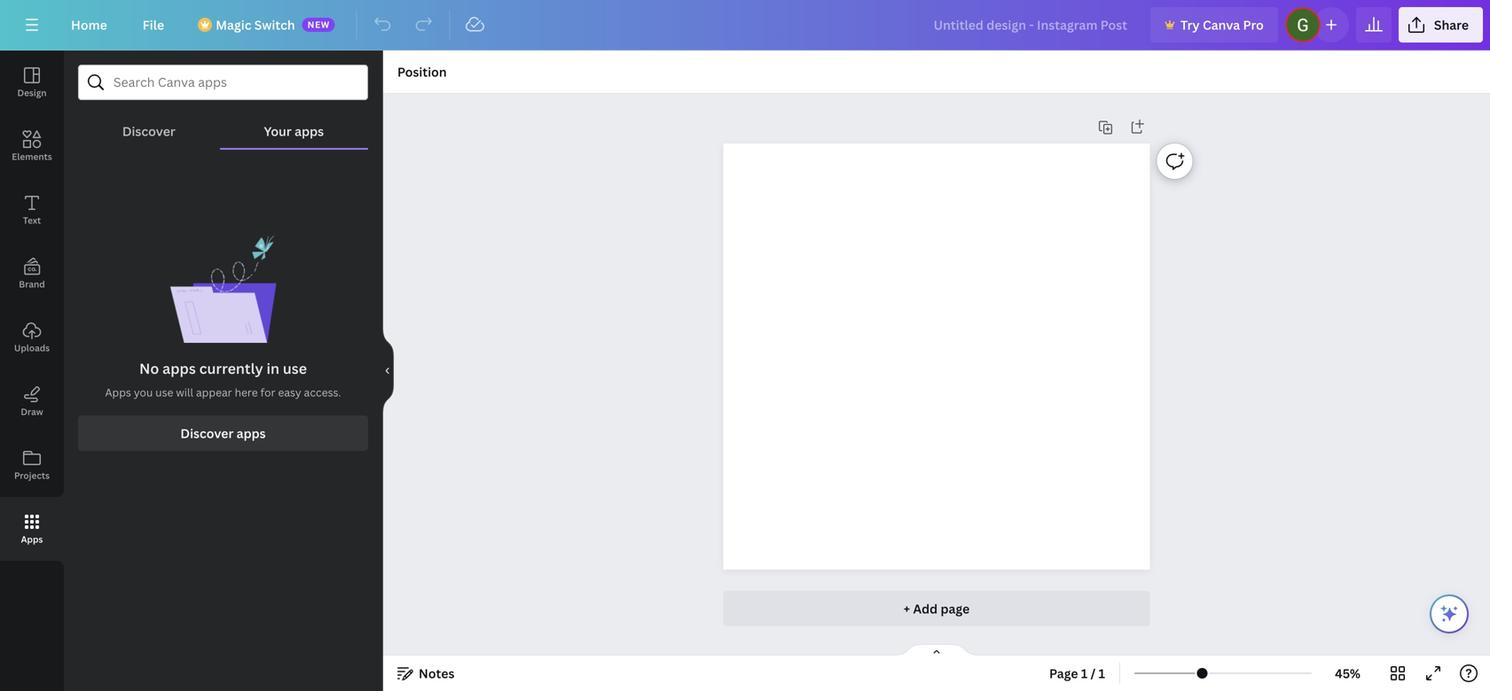 Task type: locate. For each thing, give the bounding box(es) containing it.
1 vertical spatial discover
[[180, 425, 234, 442]]

notes button
[[390, 660, 462, 688]]

share button
[[1399, 7, 1483, 43]]

45% button
[[1319, 660, 1377, 688]]

in
[[267, 359, 279, 378]]

1 horizontal spatial use
[[283, 359, 307, 378]]

page 1 / 1
[[1049, 666, 1105, 683]]

1 horizontal spatial discover
[[180, 425, 234, 442]]

switch
[[254, 16, 295, 33]]

position button
[[390, 58, 454, 86]]

for
[[260, 385, 275, 400]]

your apps
[[264, 123, 324, 140]]

1 horizontal spatial apps
[[105, 385, 131, 400]]

elements button
[[0, 114, 64, 178]]

brand
[[19, 279, 45, 290]]

0 horizontal spatial use
[[155, 385, 173, 400]]

apps down the here
[[237, 425, 266, 442]]

0 horizontal spatial apps
[[21, 534, 43, 546]]

side panel tab list
[[0, 51, 64, 561]]

apps up will
[[162, 359, 196, 378]]

projects button
[[0, 434, 64, 498]]

try
[[1181, 16, 1200, 33]]

uploads
[[14, 342, 50, 354]]

apps button
[[0, 498, 64, 561]]

pro
[[1243, 16, 1264, 33]]

canva assistant image
[[1439, 604, 1460, 625]]

empty folder image displayed when there are no installed apps image
[[170, 235, 276, 343]]

access.
[[304, 385, 341, 400]]

notes
[[419, 666, 455, 683]]

try canva pro
[[1181, 16, 1264, 33]]

hide image
[[382, 329, 394, 414]]

try canva pro button
[[1150, 7, 1278, 43]]

apps
[[295, 123, 324, 140], [162, 359, 196, 378], [237, 425, 266, 442]]

1 vertical spatial use
[[155, 385, 173, 400]]

appear
[[196, 385, 232, 400]]

discover for discover
[[122, 123, 176, 140]]

discover
[[122, 123, 176, 140], [180, 425, 234, 442]]

use left will
[[155, 385, 173, 400]]

apps
[[105, 385, 131, 400], [21, 534, 43, 546]]

1 right /
[[1099, 666, 1105, 683]]

0 horizontal spatial discover
[[122, 123, 176, 140]]

apps down projects
[[21, 534, 43, 546]]

2 1 from the left
[[1099, 666, 1105, 683]]

0 vertical spatial discover
[[122, 123, 176, 140]]

2 horizontal spatial apps
[[295, 123, 324, 140]]

0 vertical spatial apps
[[105, 385, 131, 400]]

you
[[134, 385, 153, 400]]

1 horizontal spatial 1
[[1099, 666, 1105, 683]]

main menu bar
[[0, 0, 1490, 51]]

use right in
[[283, 359, 307, 378]]

apps inside no apps currently in use apps you use will appear here for easy access.
[[162, 359, 196, 378]]

canva
[[1203, 16, 1240, 33]]

1 left /
[[1081, 666, 1088, 683]]

2 vertical spatial apps
[[237, 425, 266, 442]]

your
[[264, 123, 292, 140]]

apps left "you"
[[105, 385, 131, 400]]

text button
[[0, 178, 64, 242]]

1 horizontal spatial apps
[[237, 425, 266, 442]]

0 vertical spatial apps
[[295, 123, 324, 140]]

share
[[1434, 16, 1469, 33]]

0 horizontal spatial 1
[[1081, 666, 1088, 683]]

apps right the your at left
[[295, 123, 324, 140]]

use
[[283, 359, 307, 378], [155, 385, 173, 400]]

page
[[1049, 666, 1078, 683]]

1 vertical spatial apps
[[21, 534, 43, 546]]

new
[[308, 19, 330, 31]]

discover apps button
[[78, 416, 368, 452]]

show pages image
[[894, 644, 979, 658]]

brand button
[[0, 242, 64, 306]]

1
[[1081, 666, 1088, 683], [1099, 666, 1105, 683]]

draw
[[21, 406, 43, 418]]

0 horizontal spatial apps
[[162, 359, 196, 378]]

uploads button
[[0, 306, 64, 370]]

apps for no
[[162, 359, 196, 378]]

+ add page
[[904, 601, 970, 618]]

1 vertical spatial apps
[[162, 359, 196, 378]]

discover button
[[78, 100, 220, 148]]

text
[[23, 215, 41, 227]]



Task type: describe. For each thing, give the bounding box(es) containing it.
home link
[[57, 7, 121, 43]]

design
[[17, 87, 47, 99]]

45%
[[1335, 666, 1361, 683]]

Search Canva apps search field
[[114, 66, 333, 99]]

apps inside no apps currently in use apps you use will appear here for easy access.
[[105, 385, 131, 400]]

Design title text field
[[920, 7, 1143, 43]]

draw button
[[0, 370, 64, 434]]

0 vertical spatial use
[[283, 359, 307, 378]]

here
[[235, 385, 258, 400]]

magic switch
[[216, 16, 295, 33]]

elements
[[12, 151, 52, 163]]

1 1 from the left
[[1081, 666, 1088, 683]]

add
[[913, 601, 938, 618]]

file button
[[128, 7, 178, 43]]

file
[[143, 16, 164, 33]]

home
[[71, 16, 107, 33]]

page
[[941, 601, 970, 618]]

projects
[[14, 470, 50, 482]]

no
[[139, 359, 159, 378]]

easy
[[278, 385, 301, 400]]

discover for discover apps
[[180, 425, 234, 442]]

/
[[1091, 666, 1096, 683]]

position
[[397, 63, 447, 80]]

+
[[904, 601, 910, 618]]

apps for your
[[295, 123, 324, 140]]

design button
[[0, 51, 64, 114]]

currently
[[199, 359, 263, 378]]

your apps button
[[220, 100, 368, 148]]

apps for discover
[[237, 425, 266, 442]]

magic
[[216, 16, 251, 33]]

apps inside button
[[21, 534, 43, 546]]

will
[[176, 385, 193, 400]]

discover apps
[[180, 425, 266, 442]]

+ add page button
[[723, 592, 1150, 627]]

no apps currently in use apps you use will appear here for easy access.
[[105, 359, 341, 400]]



Task type: vqa. For each thing, say whether or not it's contained in the screenshot.
by
no



